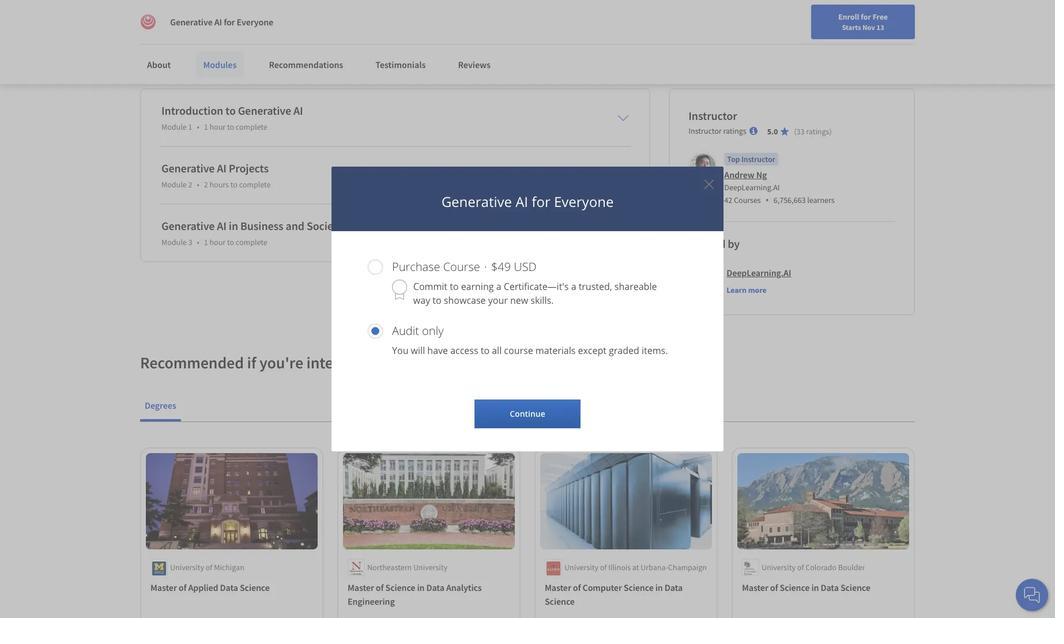 Task type: locate. For each thing, give the bounding box(es) containing it.
you up can't)
[[553, 13, 567, 23]]

data down "colorado"
[[821, 582, 839, 593]]

offers
[[381, 13, 403, 23]]

1 horizontal spatial by
[[728, 236, 740, 251]]

your inside instructed by ai pioneer andrew ng, generative ai for everyone offers his unique perspective on empowering you and your work with generative ai. andrew will guide you through how generative ai works and what it can (and can't) do. it includes hands-on exercises where you'll learn to use generative ai to help in day-to-day work and receive tips on effective prompt engineering, as well as learning how to go beyond prompting for more advanced uses of ai. read more
[[140, 25, 157, 36]]

0 vertical spatial ai.
[[240, 25, 250, 36]]

0 horizontal spatial more
[[162, 57, 184, 68]]

your inside commit to earning a certificate—it's a trusted, shareable way to showcase your new skills.
[[488, 294, 508, 307]]

of left computer
[[573, 582, 581, 593]]

None search field
[[164, 7, 441, 30]]

by inside instructed by ai pioneer andrew ng, generative ai for everyone offers his unique perspective on empowering you and your work with generative ai. andrew will guide you through how generative ai works and what it can (and can't) do. it includes hands-on exercises where you'll learn to use generative ai to help in day-to-day work and receive tips on effective prompt engineering, as well as learning how to go beyond prompting for more advanced uses of ai. read more
[[181, 13, 190, 23]]

university up 'applied'
[[170, 562, 204, 573]]

4 data from the left
[[821, 582, 839, 593]]

and up it
[[569, 13, 584, 23]]

0 vertical spatial instructor
[[689, 108, 737, 123]]

in inside instructed by ai pioneer andrew ng, generative ai for everyone offers his unique perspective on empowering you and your work with generative ai. andrew will guide you through how generative ai works and what it can (and can't) do. it includes hands-on exercises where you'll learn to use generative ai to help in day-to-day work and receive tips on effective prompt engineering, as well as learning how to go beyond prompting for more advanced uses of ai. read more
[[422, 37, 429, 48]]

champaign
[[668, 562, 707, 573]]

0 horizontal spatial generative
[[170, 16, 213, 28]]

master for master of science in data science
[[742, 582, 768, 593]]

of for master of computer science in data science
[[573, 582, 581, 593]]

about link
[[140, 52, 178, 77]]

1 horizontal spatial everyone
[[344, 13, 379, 23]]

1 as from the left
[[219, 49, 228, 60]]

ai
[[192, 13, 199, 23], [321, 13, 329, 23], [214, 16, 222, 28], [429, 25, 436, 36], [384, 37, 391, 48], [516, 192, 528, 211]]

1 data from the left
[[220, 582, 238, 593]]

a down $49
[[496, 280, 501, 293]]

as down "exercises" at the top left of page
[[219, 49, 228, 60]]

master of applied data science link
[[150, 581, 313, 595]]

what
[[479, 25, 498, 36]]

4 university from the left
[[762, 562, 796, 573]]

0 horizontal spatial you
[[320, 25, 334, 36]]

and
[[569, 13, 584, 23], [463, 25, 477, 36], [494, 37, 508, 48]]

generative
[[198, 25, 238, 36], [387, 25, 427, 36], [342, 37, 382, 48]]

in down the northeastern university
[[417, 582, 425, 593]]

2 vertical spatial instructor
[[741, 154, 775, 164]]

1 horizontal spatial your
[[488, 294, 508, 307]]

0 vertical spatial by
[[181, 13, 190, 23]]

computer
[[583, 582, 622, 593]]

degrees
[[145, 399, 176, 411]]

(
[[794, 126, 797, 136]]

0 vertical spatial andrew
[[232, 13, 261, 23]]

work
[[159, 25, 178, 36], [473, 37, 491, 48]]

of left 'applied'
[[179, 582, 186, 593]]

show notifications image
[[899, 14, 913, 28]]

1 horizontal spatial how
[[369, 25, 385, 36]]

2 vertical spatial your
[[488, 294, 508, 307]]

1 master from the left
[[150, 582, 177, 593]]

more inside button
[[748, 285, 767, 295]]

about
[[147, 59, 171, 70]]

1 horizontal spatial you
[[553, 13, 567, 23]]

prompting
[[360, 49, 400, 60]]

university
[[170, 562, 204, 573], [413, 562, 447, 573], [564, 562, 598, 573], [762, 562, 796, 573]]

data down champaign
[[665, 582, 683, 593]]

trusted,
[[579, 280, 612, 293]]

master of science in data analytics engineering link
[[348, 581, 510, 608]]

2 data from the left
[[426, 582, 444, 593]]

instructor for instructor
[[689, 108, 737, 123]]

1 horizontal spatial a
[[571, 280, 576, 293]]

1 horizontal spatial and
[[494, 37, 508, 48]]

master of computer science in data science
[[545, 582, 683, 607]]

chat with us image
[[1023, 586, 1041, 604]]

instructor
[[689, 108, 737, 123], [689, 126, 722, 136], [741, 154, 775, 164]]

0 horizontal spatial by
[[181, 13, 190, 23]]

how down learn
[[290, 49, 306, 60]]

of inside master of computer science in data science
[[573, 582, 581, 593]]

1 horizontal spatial ai.
[[504, 49, 514, 60]]

1 vertical spatial generative ai for everyone
[[441, 192, 614, 211]]

0 horizontal spatial everyone
[[237, 16, 273, 28]]

1 horizontal spatial more
[[415, 49, 435, 60]]

on up the it
[[492, 13, 502, 23]]

in inside master of computer science in data science
[[655, 582, 663, 593]]

and down the it
[[494, 37, 508, 48]]

2 master from the left
[[348, 582, 374, 593]]

offered
[[689, 236, 726, 251]]

effective
[[567, 37, 599, 48]]

generative inside instructed by ai pioneer andrew ng, generative ai for everyone offers his unique perspective on empowering you and your work with generative ai. andrew will guide you through how generative ai works and what it can (and can't) do. it includes hands-on exercises where you'll learn to use generative ai to help in day-to-day work and receive tips on effective prompt engineering, as well as learning how to go beyond prompting for more advanced uses of ai. read more
[[278, 13, 319, 23]]

3 master from the left
[[545, 582, 571, 593]]

0 vertical spatial generative ai for everyone
[[170, 16, 273, 28]]

recommended if you're interested in machine learning
[[140, 352, 517, 373]]

1 vertical spatial and
[[463, 25, 477, 36]]

deeplearning.ai up courses
[[724, 182, 780, 192]]

science inside master of science in data analytics engineering
[[385, 582, 415, 593]]

way
[[413, 294, 430, 307]]

0 vertical spatial work
[[159, 25, 178, 36]]

by right offered
[[728, 236, 740, 251]]

1 horizontal spatial generative
[[278, 13, 319, 23]]

of inside instructed by ai pioneer andrew ng, generative ai for everyone offers his unique perspective on empowering you and your work with generative ai. andrew will guide you through how generative ai works and what it can (and can't) do. it includes hands-on exercises where you'll learn to use generative ai to help in day-to-day work and receive tips on effective prompt engineering, as well as learning how to go beyond prompting for more advanced uses of ai. read more
[[495, 49, 502, 60]]

if
[[247, 352, 256, 373]]

0 horizontal spatial will
[[283, 25, 295, 36]]

reviews
[[458, 59, 491, 70]]

master of science in data science link
[[742, 581, 905, 595]]

instructor up ng
[[741, 154, 775, 164]]

4 master from the left
[[742, 582, 768, 593]]

ai.
[[240, 25, 250, 36], [504, 49, 514, 60]]

2 horizontal spatial on
[[555, 37, 565, 48]]

on up engineering,
[[199, 37, 209, 48]]

2 horizontal spatial generative
[[387, 25, 427, 36]]

it
[[577, 25, 582, 36]]

andrew left ng,
[[232, 13, 261, 23]]

data
[[220, 582, 238, 593], [426, 582, 444, 593], [665, 582, 683, 593], [821, 582, 839, 593]]

1 vertical spatial instructor
[[689, 126, 722, 136]]

a left trusted,
[[571, 280, 576, 293]]

do.
[[563, 25, 575, 36]]

generative
[[278, 13, 319, 23], [170, 16, 213, 28], [441, 192, 512, 211]]

english
[[834, 13, 862, 25]]

and down the perspective
[[463, 25, 477, 36]]

master of computer science in data science link
[[545, 581, 707, 608]]

by up "with"
[[181, 13, 190, 23]]

instructor inside top instructor andrew ng deeplearning.ai 42 courses • 6,756,663 learners
[[741, 154, 775, 164]]

as
[[219, 49, 228, 60], [247, 49, 255, 60]]

generative ai for everyone
[[170, 16, 273, 28], [441, 192, 614, 211]]

of left michigan
[[206, 562, 212, 573]]

of inside master of science in data analytics engineering
[[376, 582, 384, 593]]

0 horizontal spatial ratings
[[723, 126, 746, 136]]

of for master of science in data analytics engineering
[[376, 582, 384, 593]]

learning
[[457, 352, 517, 373]]

work up uses
[[473, 37, 491, 48]]

instructor up andrew ng icon
[[689, 126, 722, 136]]

to left all
[[481, 344, 490, 357]]

1 horizontal spatial as
[[247, 49, 255, 60]]

well
[[230, 49, 245, 60]]

on right tips
[[555, 37, 565, 48]]

to up showcase
[[450, 280, 459, 293]]

1 vertical spatial you
[[320, 25, 334, 36]]

1 university from the left
[[170, 562, 204, 573]]

except
[[578, 344, 606, 357]]

instructor up instructor ratings
[[689, 108, 737, 123]]

generative down through
[[342, 37, 382, 48]]

0 horizontal spatial as
[[219, 49, 228, 60]]

your
[[752, 13, 767, 24], [140, 25, 157, 36], [488, 294, 508, 307]]

will inside instructed by ai pioneer andrew ng, generative ai for everyone offers his unique perspective on empowering you and your work with generative ai. andrew will guide you through how generative ai works and what it can (and can't) do. it includes hands-on exercises where you'll learn to use generative ai to help in day-to-day work and receive tips on effective prompt engineering, as well as learning how to go beyond prompting for more advanced uses of ai. read more
[[283, 25, 295, 36]]

prompt
[[140, 49, 169, 60]]

0 vertical spatial and
[[569, 13, 584, 23]]

as right well
[[247, 49, 255, 60]]

university up master of science in data analytics engineering link
[[413, 562, 447, 573]]

master of science in data science
[[742, 582, 870, 593]]

access
[[450, 344, 478, 357]]

master of applied data science
[[150, 582, 270, 593]]

1 horizontal spatial on
[[492, 13, 502, 23]]

ratings right 33
[[806, 126, 829, 136]]

how down 'offers' in the left top of the page
[[369, 25, 385, 36]]

andrew down top
[[724, 169, 754, 180]]

1 vertical spatial work
[[473, 37, 491, 48]]

1 horizontal spatial generative
[[342, 37, 382, 48]]

everyone inside instructed by ai pioneer andrew ng, generative ai for everyone offers his unique perspective on empowering you and your work with generative ai. andrew will guide you through how generative ai works and what it can (and can't) do. it includes hands-on exercises where you'll learn to use generative ai to help in day-to-day work and receive tips on effective prompt engineering, as well as learning how to go beyond prompting for more advanced uses of ai. read more
[[344, 13, 379, 23]]

0 vertical spatial will
[[283, 25, 295, 36]]

ratings
[[723, 126, 746, 136], [806, 126, 829, 136]]

3 data from the left
[[665, 582, 683, 593]]

will right you
[[411, 344, 425, 357]]

learn
[[295, 37, 315, 48]]

3 university from the left
[[564, 562, 598, 573]]

northeastern
[[367, 562, 412, 573]]

university up master of science in data science
[[762, 562, 796, 573]]

to right way
[[433, 294, 441, 307]]

you up use
[[320, 25, 334, 36]]

your left new
[[488, 294, 508, 307]]

you're
[[259, 352, 303, 373]]

recommendations link
[[262, 52, 350, 77]]

university for master of computer science in data science
[[564, 562, 598, 573]]

•
[[765, 194, 769, 206]]

colorado
[[806, 562, 837, 573]]

can't)
[[541, 25, 561, 36]]

generative down his
[[387, 25, 427, 36]]

engineering
[[348, 596, 395, 607]]

in down urbana-
[[655, 582, 663, 593]]

in left day-
[[422, 37, 429, 48]]

generative down pioneer
[[198, 25, 238, 36]]

ai. up where
[[240, 25, 250, 36]]

data down michigan
[[220, 582, 238, 593]]

of down university of colorado boulder at the bottom of the page
[[770, 582, 778, 593]]

1 vertical spatial by
[[728, 236, 740, 251]]

science inside "master of applied data science" link
[[240, 582, 270, 593]]

1 vertical spatial your
[[140, 25, 157, 36]]

data left analytics
[[426, 582, 444, 593]]

commit to earning a certificate—it's a trusted, shareable way to showcase your new skills.
[[413, 280, 657, 307]]

tips
[[539, 37, 553, 48]]

1 vertical spatial andrew
[[252, 25, 281, 36]]

0 vertical spatial deeplearning.ai
[[724, 182, 780, 192]]

of up engineering
[[376, 582, 384, 593]]

university for master of applied data science
[[170, 562, 204, 573]]

1 vertical spatial will
[[411, 344, 425, 357]]

uses
[[475, 49, 493, 60]]

more
[[415, 49, 435, 60], [162, 57, 184, 68], [748, 285, 767, 295]]

0 horizontal spatial your
[[140, 25, 157, 36]]

of left illinois
[[600, 562, 607, 573]]

of left "colorado"
[[797, 562, 804, 573]]

of for master of science in data science
[[770, 582, 778, 593]]

will up you'll in the top of the page
[[283, 25, 295, 36]]

ai. down receive
[[504, 49, 514, 60]]

for inside enroll for free starts nov 13
[[861, 12, 871, 22]]

will inside audit only you will have access to all course materials except graded items.
[[411, 344, 425, 357]]

( 33 ratings )
[[794, 126, 832, 136]]

master inside master of science in data analytics engineering
[[348, 582, 374, 593]]

in
[[422, 37, 429, 48], [380, 352, 393, 373], [417, 582, 425, 593], [655, 582, 663, 593], [811, 582, 819, 593]]

andrew
[[232, 13, 261, 23], [252, 25, 281, 36], [724, 169, 754, 180]]

·
[[484, 259, 487, 274]]

your right find
[[752, 13, 767, 24]]

0 horizontal spatial and
[[463, 25, 477, 36]]

work down instructed at left top
[[159, 25, 178, 36]]

ratings up top
[[723, 126, 746, 136]]

0 horizontal spatial a
[[496, 280, 501, 293]]

1 vertical spatial how
[[290, 49, 306, 60]]

to left "go"
[[308, 49, 316, 60]]

on
[[492, 13, 502, 23], [199, 37, 209, 48], [555, 37, 565, 48]]

master inside master of computer science in data science
[[545, 582, 571, 593]]

deeplearning.ai up learn more button
[[727, 267, 791, 278]]

2 horizontal spatial and
[[569, 13, 584, 23]]

illinois
[[608, 562, 631, 573]]

master
[[150, 582, 177, 593], [348, 582, 374, 593], [545, 582, 571, 593], [742, 582, 768, 593]]

learn
[[727, 285, 747, 295]]

2 vertical spatial andrew
[[724, 169, 754, 180]]

1 horizontal spatial ratings
[[806, 126, 829, 136]]

audit only you will have access to all course materials except graded items.
[[392, 323, 668, 357]]

university up computer
[[564, 562, 598, 573]]

data inside master of computer science in data science
[[665, 582, 683, 593]]

1 horizontal spatial will
[[411, 344, 425, 357]]

andrew down ng,
[[252, 25, 281, 36]]

in down audit
[[380, 352, 393, 373]]

1 a from the left
[[496, 280, 501, 293]]

of right uses
[[495, 49, 502, 60]]

2 horizontal spatial more
[[748, 285, 767, 295]]

your up 'includes'
[[140, 25, 157, 36]]

0 horizontal spatial work
[[159, 25, 178, 36]]

2 horizontal spatial your
[[752, 13, 767, 24]]



Task type: describe. For each thing, give the bounding box(es) containing it.
of for master of applied data science
[[179, 582, 186, 593]]

6,756,663
[[774, 195, 806, 205]]

you'll
[[274, 37, 293, 48]]

andrew ng image
[[690, 153, 716, 179]]

go
[[318, 49, 327, 60]]

by for offered
[[728, 236, 740, 251]]

all
[[492, 344, 502, 357]]

university of illinois at urbana-champaign
[[564, 562, 707, 573]]

continue button
[[475, 400, 580, 428]]

degrees button
[[140, 391, 181, 419]]

andrew inside top instructor andrew ng deeplearning.ai 42 courses • 6,756,663 learners
[[724, 169, 754, 180]]

master for master of computer science in data science
[[545, 582, 571, 593]]

engineering,
[[171, 49, 217, 60]]

to up "go"
[[317, 37, 325, 48]]

advanced
[[437, 49, 473, 60]]

deeplearning.ai link
[[727, 266, 791, 279]]

purchase course · $49 usd
[[392, 259, 537, 274]]

ng
[[756, 169, 767, 180]]

empowering
[[504, 13, 551, 23]]

usd
[[514, 259, 537, 274]]

top
[[727, 154, 740, 164]]

of for university of illinois at urbana-champaign
[[600, 562, 607, 573]]

materials
[[535, 344, 576, 357]]

applied
[[188, 582, 218, 593]]

2 as from the left
[[247, 49, 255, 60]]

his
[[405, 13, 416, 23]]

can
[[507, 25, 520, 36]]

english button
[[813, 0, 883, 37]]

top instructor andrew ng deeplearning.ai 42 courses • 6,756,663 learners
[[724, 154, 835, 206]]

skills.
[[531, 294, 554, 307]]

1 horizontal spatial generative ai for everyone
[[441, 192, 614, 211]]

michigan
[[214, 562, 244, 573]]

you
[[392, 344, 408, 357]]

course
[[504, 344, 533, 357]]

0 horizontal spatial how
[[290, 49, 306, 60]]

purchase
[[392, 259, 440, 274]]

0 horizontal spatial on
[[199, 37, 209, 48]]

1 horizontal spatial work
[[473, 37, 491, 48]]

2 a from the left
[[571, 280, 576, 293]]

1 vertical spatial ai.
[[504, 49, 514, 60]]

find your new career
[[735, 13, 807, 24]]

new
[[510, 294, 528, 307]]

commit
[[413, 280, 447, 293]]

✕
[[704, 174, 714, 193]]

enroll for free starts nov 13
[[838, 12, 888, 32]]

university of michigan
[[170, 562, 244, 573]]

have
[[427, 344, 448, 357]]

machine
[[396, 352, 454, 373]]

0 horizontal spatial generative ai for everyone
[[170, 16, 273, 28]]

shareable
[[614, 280, 657, 293]]

0 vertical spatial you
[[553, 13, 567, 23]]

receive
[[510, 37, 537, 48]]

instructor for instructor ratings
[[689, 126, 722, 136]]

free
[[873, 12, 888, 22]]

in down university of colorado boulder at the bottom of the page
[[811, 582, 819, 593]]

new
[[768, 13, 784, 24]]

modules
[[203, 59, 237, 70]]

to inside audit only you will have access to all course materials except graded items.
[[481, 344, 490, 357]]

of for university of colorado boulder
[[797, 562, 804, 573]]

instructor ratings
[[689, 126, 746, 136]]

$49
[[491, 259, 511, 274]]

continue
[[510, 408, 545, 419]]

to left help
[[393, 37, 401, 48]]

0 horizontal spatial ai.
[[240, 25, 250, 36]]

ng,
[[264, 13, 276, 23]]

nov
[[862, 22, 875, 32]]

in inside master of science in data analytics engineering
[[417, 582, 425, 593]]

find
[[735, 13, 750, 24]]

33
[[797, 126, 805, 136]]

guide
[[297, 25, 318, 36]]

of for university of michigan
[[206, 562, 212, 573]]

2 horizontal spatial generative
[[441, 192, 512, 211]]

unique
[[418, 13, 444, 23]]

1 vertical spatial deeplearning.ai
[[727, 267, 791, 278]]

only
[[422, 323, 444, 338]]

learners
[[807, 195, 835, 205]]

✕ button
[[704, 174, 714, 193]]

courses
[[734, 195, 761, 205]]

13
[[877, 22, 884, 32]]

beyond
[[329, 49, 358, 60]]

hands-
[[173, 37, 199, 48]]

2 horizontal spatial everyone
[[554, 192, 614, 211]]

items.
[[642, 344, 668, 357]]

)
[[829, 126, 832, 136]]

5.0
[[767, 126, 778, 136]]

university for master of science in data science
[[762, 562, 796, 573]]

deeplearning.ai inside top instructor andrew ng deeplearning.ai 42 courses • 6,756,663 learners
[[724, 182, 780, 192]]

42
[[724, 195, 732, 205]]

0 vertical spatial how
[[369, 25, 385, 36]]

data inside master of science in data analytics engineering
[[426, 582, 444, 593]]

through
[[336, 25, 367, 36]]

2 university from the left
[[413, 562, 447, 573]]

pioneer
[[201, 13, 230, 23]]

recommendations
[[269, 59, 343, 70]]

0 horizontal spatial generative
[[198, 25, 238, 36]]

interested
[[306, 352, 376, 373]]

testimonials
[[375, 59, 426, 70]]

boulder
[[838, 562, 865, 573]]

master for master of applied data science
[[150, 582, 177, 593]]

andrew ng link
[[724, 169, 767, 180]]

analytics
[[446, 582, 482, 593]]

exercises
[[211, 37, 246, 48]]

read
[[140, 57, 160, 68]]

showcase
[[444, 294, 486, 307]]

works
[[438, 25, 461, 36]]

deeplearning.ai image
[[140, 14, 156, 30]]

earning
[[461, 280, 494, 293]]

with
[[180, 25, 196, 36]]

2 vertical spatial and
[[494, 37, 508, 48]]

graded
[[609, 344, 639, 357]]

day
[[457, 37, 471, 48]]

modules link
[[196, 52, 244, 77]]

master for master of science in data analytics engineering
[[348, 582, 374, 593]]

day-
[[431, 37, 447, 48]]

career
[[785, 13, 807, 24]]

enroll
[[838, 12, 859, 22]]

0 vertical spatial your
[[752, 13, 767, 24]]

by for instructed
[[181, 13, 190, 23]]

includes
[[140, 37, 171, 48]]

read more button
[[140, 57, 184, 69]]



Task type: vqa. For each thing, say whether or not it's contained in the screenshot.
Explore "DROPDOWN BUTTON"
no



